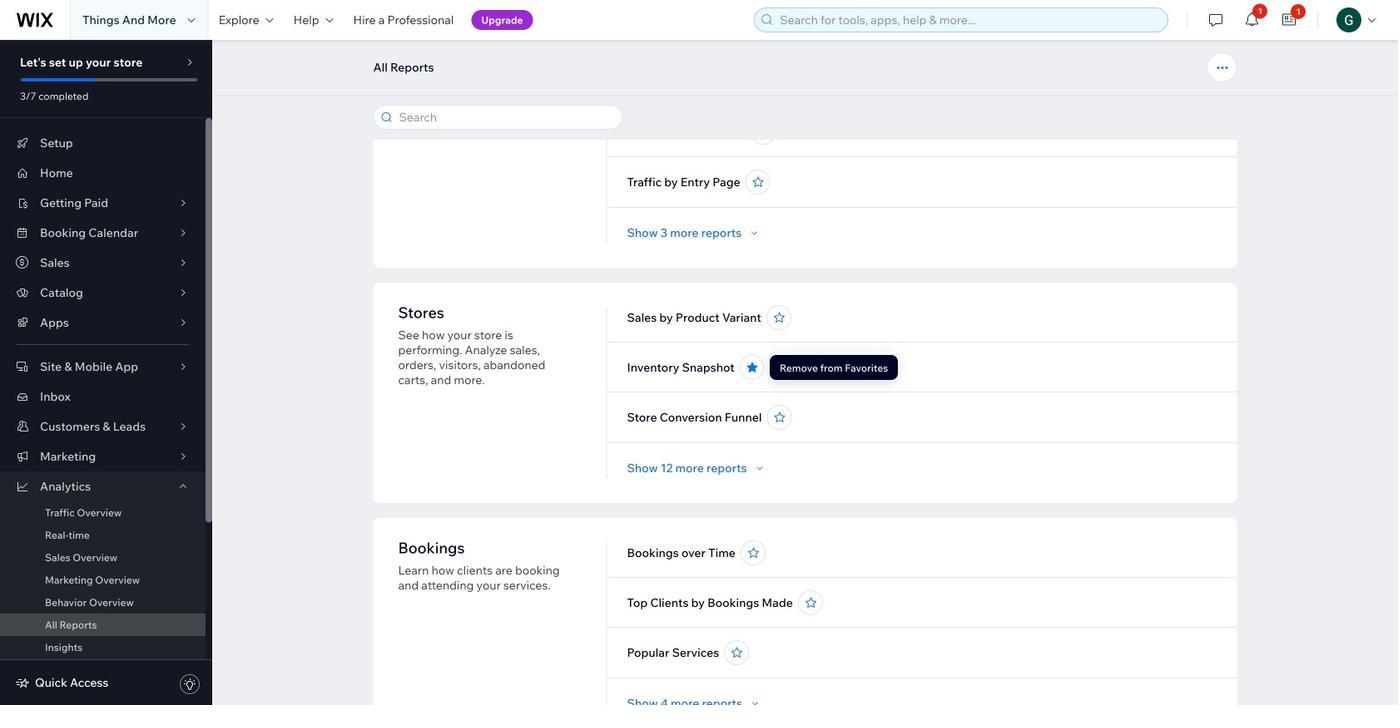 Task type: vqa. For each thing, say whether or not it's contained in the screenshot.
Search field
yes



Task type: describe. For each thing, give the bounding box(es) containing it.
sidebar element
[[0, 40, 212, 706]]

Search field
[[394, 106, 617, 129]]

Search for tools, apps, help & more... field
[[775, 8, 1163, 32]]



